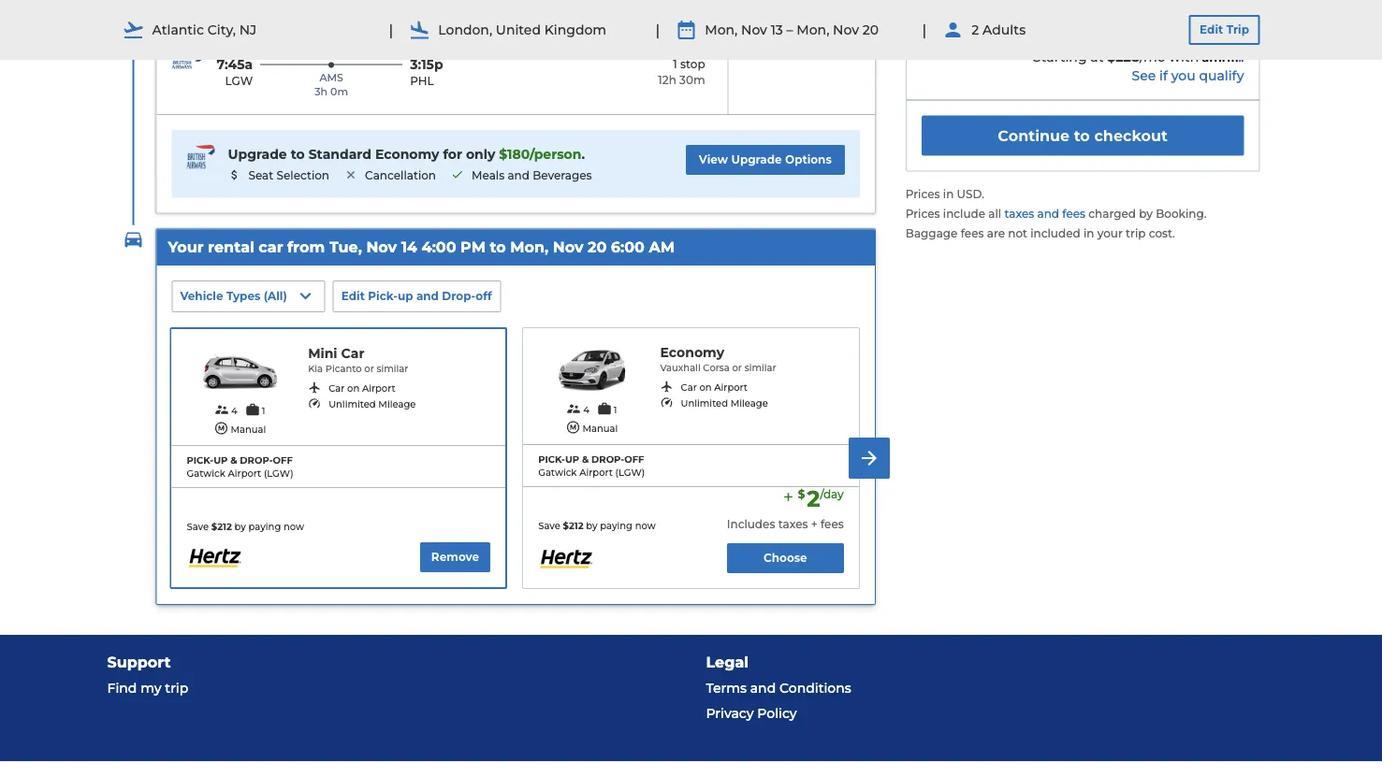 Task type: vqa. For each thing, say whether or not it's contained in the screenshot.
bottommost Sustainable
no



Task type: locate. For each thing, give the bounding box(es) containing it.
by for mini car
[[235, 521, 246, 532]]

car on airport for vauxhall
[[681, 382, 748, 394]]

0m
[[330, 85, 348, 98]]

)
[[283, 290, 287, 303]]

7:45a lgw
[[217, 56, 253, 87]]

atlantic city, nj
[[152, 22, 257, 38]]

0 horizontal spatial save
[[187, 521, 209, 532]]

$
[[499, 146, 507, 162], [798, 488, 805, 502], [563, 520, 569, 531], [211, 521, 217, 532]]

& down mini car 'image'
[[230, 455, 237, 466]]

qualify
[[1199, 67, 1244, 83]]

1 horizontal spatial car on airport
[[681, 382, 748, 394]]

similar right corsa
[[745, 363, 776, 374]]

0 horizontal spatial by
[[235, 521, 246, 532]]

up to 4 people. image up manual transmission. icon
[[214, 402, 229, 417]]

. down the "trip"
[[1241, 49, 1244, 65]]

1 horizontal spatial economy
[[660, 344, 724, 360]]

on down corsa
[[699, 382, 712, 394]]

mon, right pm
[[510, 238, 549, 256]]

0 horizontal spatial paying
[[248, 521, 281, 532]]

1 vertical spatial .
[[582, 146, 585, 162]]

. right charged
[[1204, 207, 1207, 221]]

0 horizontal spatial pick-
[[187, 455, 214, 466]]

up down manual transmission. icon
[[214, 455, 228, 466]]

0 horizontal spatial upgrade
[[228, 146, 287, 162]]

1 horizontal spatial up to 4 people. image
[[566, 401, 581, 416]]

upgrade up seat
[[228, 146, 287, 162]]

& down economy image on the left of page
[[582, 454, 589, 465]]

now for vauxhall
[[635, 520, 656, 531]]

paying
[[600, 520, 633, 531], [248, 521, 281, 532]]

1 vertical spatial prices
[[906, 207, 940, 221]]

pick-up & drop-off gatwick airport (lgw) down manual transmission. icon
[[187, 455, 293, 479]]

1 horizontal spatial &
[[582, 454, 589, 465]]

on down picanto
[[347, 383, 360, 394]]

0 vertical spatial in
[[943, 188, 954, 201]]

1 horizontal spatial (lgw)
[[615, 467, 645, 478]]

or inside mini car kia picanto or similar
[[364, 364, 374, 375]]

| for mon, nov 13 – mon, nov 20
[[655, 20, 660, 39]]

up to 4 people. image for economy
[[566, 401, 581, 416]]

mini car image
[[187, 344, 293, 399]]

0 horizontal spatial now
[[283, 521, 304, 532]]

all
[[268, 290, 283, 303]]

off for economy
[[624, 454, 644, 465]]

0 horizontal spatial 1
[[262, 405, 265, 416]]

1 horizontal spatial off
[[476, 290, 492, 303]]

to for continue
[[1074, 126, 1090, 144]]

0 horizontal spatial 4
[[231, 405, 237, 416]]

seat
[[248, 168, 273, 182]]

1 horizontal spatial mileage
[[731, 398, 768, 409]]

0 vertical spatial taxes
[[1004, 207, 1034, 221]]

total
[[922, 12, 960, 30]]

1 vertical spatial taxes
[[778, 517, 808, 531]]

2 horizontal spatial drop-
[[591, 454, 624, 465]]

0 horizontal spatial car on airport
[[329, 383, 395, 394]]

4
[[583, 404, 589, 415], [231, 405, 237, 416]]

economy up cancellation
[[375, 146, 439, 162]]

manual down up to 1 pieces of luggage. icon
[[231, 424, 266, 435]]

conditions
[[779, 680, 851, 696]]

to for upgrade
[[291, 146, 305, 162]]

manual down up to 1 pieces of luggage. image
[[582, 423, 618, 434]]

up for economy
[[565, 454, 579, 465]]

& for economy
[[582, 454, 589, 465]]

privacy policy link
[[706, 701, 1275, 726]]

0 vertical spatial .
[[1241, 49, 1244, 65]]

0 horizontal spatial 20
[[289, 11, 303, 25]]

unlimited
[[681, 398, 728, 409], [329, 399, 376, 410]]

car on airport down corsa
[[681, 382, 748, 394]]

nov right –
[[833, 22, 859, 38]]

1 horizontal spatial manual
[[582, 423, 618, 434]]

drop- for mini car
[[240, 455, 273, 466]]

mon,
[[705, 22, 738, 38], [797, 22, 829, 38], [510, 238, 549, 256]]

edit for edit pick-up and drop-off
[[341, 290, 365, 303]]

mon, right –
[[797, 22, 829, 38]]

airport down manual transmission. image
[[579, 467, 613, 478]]

up to 4 people. image
[[566, 401, 581, 416], [214, 402, 229, 417]]

now
[[635, 520, 656, 531], [283, 521, 304, 532]]

. inside starting at $228 /mo with affirm . see if you qualify
[[1241, 49, 1244, 65]]

airport
[[714, 382, 748, 394], [362, 383, 395, 394], [579, 467, 613, 478], [228, 468, 261, 479]]

standard
[[308, 146, 371, 162]]

0 horizontal spatial or
[[364, 364, 374, 375]]

british airways-image image
[[172, 56, 202, 69]]

(lgw)
[[615, 467, 645, 478], [264, 468, 293, 479]]

manual for economy
[[582, 423, 618, 434]]

airways
[[212, 34, 256, 48]]

2 horizontal spatial 20
[[862, 22, 879, 38]]

car down "vauxhall"
[[681, 382, 697, 394]]

or inside economy vauxhall corsa or similar
[[732, 363, 742, 374]]

1 horizontal spatial 212
[[569, 520, 584, 531]]

0 vertical spatial to
[[1074, 126, 1090, 144]]

2 vertical spatial .
[[1204, 207, 1207, 221]]

0 horizontal spatial mon,
[[510, 238, 549, 256]]

all
[[988, 207, 1001, 221]]

212 for economy
[[569, 520, 584, 531]]

1 horizontal spatial fees
[[961, 226, 984, 240]]

0 horizontal spatial manual
[[231, 424, 266, 435]]

0 horizontal spatial pick-up & drop-off gatwick airport (lgw)
[[187, 455, 293, 479]]

starting at $228 /mo with affirm . see if you qualify
[[1033, 47, 1244, 83]]

trip
[[1226, 23, 1249, 36]]

mileage down economy vauxhall corsa or similar
[[731, 398, 768, 409]]

2 up +
[[807, 485, 820, 512]]

similar right picanto
[[377, 364, 408, 375]]

british airways
[[172, 34, 256, 48]]

1 horizontal spatial gatwick
[[538, 467, 577, 478]]

off for mini car
[[273, 455, 293, 466]]

picanto
[[325, 364, 362, 375]]

4:00
[[422, 238, 456, 256]]

monday, november 20
[[172, 11, 303, 25]]

and inside prices in usd. prices include all taxes and fees charged by booking . baggage fees are not included in your trip cost.
[[1037, 207, 1059, 221]]

1 vertical spatial economy
[[660, 344, 724, 360]]

nj
[[239, 22, 257, 38]]

by
[[1139, 207, 1153, 221], [586, 520, 598, 531], [235, 521, 246, 532]]

3:15p
[[410, 56, 443, 72]]

edit
[[1200, 23, 1223, 36], [341, 290, 365, 303]]

2 horizontal spatial to
[[1074, 126, 1090, 144]]

and down 180
[[508, 168, 530, 182]]

1 horizontal spatial by
[[586, 520, 598, 531]]

1 horizontal spatial |
[[655, 20, 660, 39]]

0 horizontal spatial up to 4 people. image
[[214, 402, 229, 417]]

to right continue
[[1074, 126, 1090, 144]]

| for 2 adults
[[922, 20, 927, 39]]

2 horizontal spatial .
[[1241, 49, 1244, 65]]

1 horizontal spatial upgrade
[[731, 153, 782, 167]]

november
[[225, 11, 286, 25]]

drop- down up to 1 pieces of luggage. icon
[[240, 455, 273, 466]]

0 horizontal spatial 2
[[807, 485, 820, 512]]

in left usd.
[[943, 188, 954, 201]]

unlimited mileage down corsa
[[681, 398, 768, 409]]

0 horizontal spatial mileage
[[378, 399, 416, 410]]

0 horizontal spatial off
[[273, 455, 293, 466]]

are
[[987, 226, 1005, 240]]

car on airport down picanto
[[329, 383, 395, 394]]

0 horizontal spatial taxes
[[778, 517, 808, 531]]

212
[[569, 520, 584, 531], [217, 521, 232, 532]]

| up 1 stop 12h 30m
[[655, 20, 660, 39]]

included image
[[451, 169, 464, 182]]

1 horizontal spatial to
[[490, 238, 506, 256]]

fees down the "include"
[[961, 226, 984, 240]]

upgrade inside button
[[731, 153, 782, 167]]

similar
[[745, 363, 776, 374], [377, 364, 408, 375]]

gatwick down manual transmission. image
[[538, 467, 577, 478]]

and inside button
[[416, 290, 439, 303]]

0 horizontal spatial up
[[214, 455, 228, 466]]

| for london, united kingdom
[[389, 20, 393, 39]]

0 horizontal spatial unlimited
[[329, 399, 376, 410]]

0 horizontal spatial fees
[[821, 517, 844, 531]]

0 vertical spatial economy
[[375, 146, 439, 162]]

12h
[[658, 73, 676, 87]]

unlimited down corsa
[[681, 398, 728, 409]]

1 vertical spatial trip
[[165, 680, 188, 696]]

20 left 6:00
[[588, 238, 607, 256]]

1 horizontal spatial .
[[1204, 207, 1207, 221]]

legal
[[706, 653, 749, 672]]

| left the 'charges'
[[922, 20, 927, 39]]

nov left 13
[[741, 22, 767, 38]]

by for economy
[[586, 520, 598, 531]]

to right pm
[[490, 238, 506, 256]]

mileage down mini car kia picanto or similar
[[378, 399, 416, 410]]

pick- inside button
[[368, 290, 398, 303]]

1 right up to 1 pieces of luggage. image
[[614, 404, 617, 415]]

cancellation
[[365, 168, 436, 182]]

up to 4 people. image up manual transmission. image
[[566, 401, 581, 416]]

policy
[[757, 705, 797, 721]]

& for mini car
[[230, 455, 237, 466]]

1 vertical spatial to
[[291, 146, 305, 162]]

economy image
[[538, 343, 645, 398]]

prices
[[906, 188, 940, 201], [906, 207, 940, 221]]

remove button
[[420, 543, 490, 572]]

nov left 6:00
[[553, 238, 583, 256]]

0 horizontal spatial drop-
[[240, 455, 273, 466]]

4 left up to 1 pieces of luggage. icon
[[231, 405, 237, 416]]

gatwick down manual transmission. icon
[[187, 468, 225, 479]]

if
[[1159, 67, 1168, 83]]

up inside button
[[398, 290, 413, 303]]

not included image
[[344, 169, 357, 182]]

pick-up & drop-off gatwick airport (lgw) for economy
[[538, 454, 645, 478]]

2 horizontal spatial fees
[[1062, 207, 1086, 221]]

0 horizontal spatial on
[[347, 383, 360, 394]]

(lgw) for mini
[[264, 468, 293, 479]]

2 left adults at right top
[[972, 22, 979, 38]]

paying for car
[[248, 521, 281, 532]]

0 horizontal spatial unlimited mileage
[[329, 399, 416, 410]]

7:45a
[[217, 56, 253, 72]]

1 horizontal spatial 4
[[583, 404, 589, 415]]

edit down tue,
[[341, 290, 365, 303]]

pick-up & drop-off gatwick airport (lgw) for mini
[[187, 455, 293, 479]]

0 vertical spatial 2
[[972, 22, 979, 38]]

up down manual transmission. image
[[565, 454, 579, 465]]

manual transmission. image
[[214, 421, 229, 436]]

2 horizontal spatial by
[[1139, 207, 1153, 221]]

0 horizontal spatial similar
[[377, 364, 408, 375]]

monday,
[[172, 11, 221, 25]]

0 vertical spatial trip
[[1126, 226, 1146, 240]]

2 horizontal spatial |
[[922, 20, 927, 39]]

0 vertical spatial prices
[[906, 188, 940, 201]]

3h
[[315, 85, 328, 98]]

| left london,
[[389, 20, 393, 39]]

1 left 'stop'
[[673, 57, 677, 71]]

0 vertical spatial edit
[[1200, 23, 1223, 36]]

1 horizontal spatial save $ 212 by paying now
[[538, 520, 656, 531]]

upgrade right view
[[731, 153, 782, 167]]

1 right up to 1 pieces of luggage. icon
[[262, 405, 265, 416]]

2 | from the left
[[655, 20, 660, 39]]

fees
[[1062, 207, 1086, 221], [961, 226, 984, 240], [821, 517, 844, 531]]

now for car
[[283, 521, 304, 532]]

1 horizontal spatial similar
[[745, 363, 776, 374]]

4 left up to 1 pieces of luggage. image
[[583, 404, 589, 415]]

1 horizontal spatial edit
[[1200, 23, 1223, 36]]

up down 14
[[398, 290, 413, 303]]

20 right november
[[289, 11, 303, 25]]

and up policy
[[750, 680, 776, 696]]

180
[[507, 146, 530, 162]]

fees up the included at the right
[[1062, 207, 1086, 221]]

1 horizontal spatial or
[[732, 363, 742, 374]]

0 horizontal spatial in
[[943, 188, 954, 201]]

20
[[289, 11, 303, 25], [862, 22, 879, 38], [588, 238, 607, 256]]

selection
[[276, 168, 329, 182]]

&
[[582, 454, 589, 465], [230, 455, 237, 466]]

edit pick-up and drop-off button
[[333, 281, 501, 312]]

cost.
[[1149, 226, 1175, 240]]

1 horizontal spatial 1
[[614, 404, 617, 415]]

1 horizontal spatial now
[[635, 520, 656, 531]]

drop- for economy
[[591, 454, 624, 465]]

from
[[287, 238, 325, 256]]

up for mini car
[[214, 455, 228, 466]]

edit left the "trip"
[[1200, 23, 1223, 36]]

your rental car from tue, nov 14 4:00 pm to mon, nov 20 6:00 am
[[168, 238, 675, 256]]

1 horizontal spatial taxes
[[1004, 207, 1034, 221]]

and up the included at the right
[[1037, 207, 1059, 221]]

1 vertical spatial 2
[[807, 485, 820, 512]]

save
[[538, 520, 560, 531], [187, 521, 209, 532]]

to inside button
[[1074, 126, 1090, 144]]

drop- down up to 1 pieces of luggage. image
[[591, 454, 624, 465]]

unlimited mileage down picanto
[[329, 399, 416, 410]]

economy up "vauxhall"
[[660, 344, 724, 360]]

save $ 212 by paying now for mini car
[[187, 521, 304, 532]]

0 horizontal spatial 212
[[217, 521, 232, 532]]

lgw
[[225, 74, 253, 87]]

car down picanto
[[329, 383, 345, 394]]

2 horizontal spatial 1
[[673, 57, 677, 71]]

pick-up & drop-off gatwick airport (lgw) down manual transmission. image
[[538, 454, 645, 478]]

taxes up not
[[1004, 207, 1034, 221]]

(lgw) for economy
[[615, 467, 645, 478]]

your
[[1097, 226, 1123, 240]]

0 horizontal spatial (lgw)
[[264, 468, 293, 479]]

1 horizontal spatial drop-
[[442, 290, 476, 303]]

nov
[[741, 22, 767, 38], [833, 22, 859, 38], [366, 238, 397, 256], [553, 238, 583, 256]]

or right corsa
[[732, 363, 742, 374]]

and down the your rental car from tue, nov 14 4:00 pm to mon, nov 20 6:00 am
[[416, 290, 439, 303]]

0 horizontal spatial |
[[389, 20, 393, 39]]

1 vertical spatial edit
[[341, 290, 365, 303]]

mileage for economy
[[731, 398, 768, 409]]

0 horizontal spatial save $ 212 by paying now
[[187, 521, 304, 532]]

trip right my
[[165, 680, 188, 696]]

gatwick
[[538, 467, 577, 478], [187, 468, 225, 479]]

1 horizontal spatial unlimited mileage
[[681, 398, 768, 409]]

or
[[732, 363, 742, 374], [364, 364, 374, 375]]

taxes left +
[[778, 517, 808, 531]]

1 horizontal spatial save
[[538, 520, 560, 531]]

you
[[1171, 67, 1196, 83]]

drop- down pm
[[442, 290, 476, 303]]

1 horizontal spatial unlimited
[[681, 398, 728, 409]]

manual transmission. image
[[566, 420, 581, 435]]

cars image
[[122, 229, 145, 251]]

3 | from the left
[[922, 20, 927, 39]]

to up selection
[[291, 146, 305, 162]]

gatwick for mini car
[[187, 468, 225, 479]]

2 horizontal spatial off
[[624, 454, 644, 465]]

car up picanto
[[341, 345, 364, 361]]

similar inside economy vauxhall corsa or similar
[[745, 363, 776, 374]]

0 horizontal spatial &
[[230, 455, 237, 466]]

0 horizontal spatial to
[[291, 146, 305, 162]]

in left your
[[1084, 226, 1094, 240]]

.
[[1241, 49, 1244, 65], [582, 146, 585, 162], [1204, 207, 1207, 221]]

mon, up 'stop'
[[705, 22, 738, 38]]

kingdom
[[544, 22, 606, 38]]

total charges
[[922, 12, 1027, 30]]

trip right your
[[1126, 226, 1146, 240]]

0 horizontal spatial .
[[582, 146, 585, 162]]

1 | from the left
[[389, 20, 393, 39]]

edit pick-up and drop-off
[[341, 290, 492, 303]]

1 horizontal spatial paying
[[600, 520, 633, 531]]

. up beverages
[[582, 146, 585, 162]]

save $ 212 by paying now for economy
[[538, 520, 656, 531]]

1 vertical spatial fees
[[961, 226, 984, 240]]

20 left total
[[862, 22, 879, 38]]

0 horizontal spatial edit
[[341, 290, 365, 303]]

mileage
[[731, 398, 768, 409], [378, 399, 416, 410]]

unlimited down picanto
[[329, 399, 376, 410]]

fees right +
[[821, 517, 844, 531]]

or right picanto
[[364, 364, 374, 375]]

1 horizontal spatial in
[[1084, 226, 1094, 240]]

1 horizontal spatial up
[[398, 290, 413, 303]]

in
[[943, 188, 954, 201], [1084, 226, 1094, 240]]

airport down mini car kia picanto or similar
[[362, 383, 395, 394]]

vehicle
[[180, 290, 223, 303]]

up to 1 pieces of luggage. image
[[245, 402, 260, 417]]



Task type: describe. For each thing, give the bounding box(es) containing it.
corsa
[[703, 363, 730, 374]]

1 prices from the top
[[906, 188, 940, 201]]

+
[[811, 517, 818, 531]]

trip inside support find my trip
[[165, 680, 188, 696]]

on for vauxhall
[[699, 382, 712, 394]]

unlimited for vauxhall
[[681, 398, 728, 409]]

at
[[1090, 49, 1104, 65]]

continue
[[998, 126, 1070, 144]]

ams
[[320, 71, 343, 84]]

baggage
[[906, 226, 958, 240]]

usd.
[[957, 188, 984, 201]]

car
[[259, 238, 283, 256]]

ams 3h 0m
[[315, 71, 348, 98]]

meals and beverages
[[472, 168, 592, 182]]

not
[[1008, 226, 1027, 240]]

off inside button
[[476, 290, 492, 303]]

save for mini
[[187, 521, 209, 532]]

british airways logo image
[[187, 145, 215, 169]]

on for car
[[347, 383, 360, 394]]

car for mini car
[[329, 383, 345, 394]]

edit for edit trip
[[1200, 23, 1223, 36]]

car inside mini car kia picanto or similar
[[341, 345, 364, 361]]

my
[[140, 680, 162, 696]]

privacy
[[706, 705, 754, 721]]

phl
[[410, 74, 434, 87]]

/mo
[[1140, 49, 1166, 65]]

up to 1 pieces of luggage. image
[[597, 401, 612, 416]]

similar inside mini car kia picanto or similar
[[377, 364, 408, 375]]

mon, nov 13 – mon, nov 20
[[705, 22, 879, 38]]

support
[[107, 653, 171, 672]]

find my trip link
[[107, 675, 676, 701]]

fee image
[[228, 169, 241, 182]]

13
[[771, 22, 783, 38]]

212 for mini
[[217, 521, 232, 532]]

0 vertical spatial fees
[[1062, 207, 1086, 221]]

14
[[401, 238, 417, 256]]

london, united kingdom
[[438, 22, 606, 38]]

affirm
[[1202, 47, 1241, 62]]

$2525.77
[[1177, 12, 1244, 30]]

$ 2 /day
[[798, 485, 844, 512]]

unlimited for car
[[329, 399, 376, 410]]

1 horizontal spatial mon,
[[705, 22, 738, 38]]

4 for economy
[[583, 404, 589, 415]]

only
[[466, 146, 495, 162]]

$ inside $ 2 /day
[[798, 488, 805, 502]]

beverages
[[533, 168, 592, 182]]

find
[[107, 680, 137, 696]]

drop- inside button
[[442, 290, 476, 303]]

$228
[[1107, 49, 1140, 65]]

economy inside economy vauxhall corsa or similar
[[660, 344, 724, 360]]

view upgrade options
[[699, 153, 832, 167]]

pick- for mini car
[[187, 455, 214, 466]]

edit trip button
[[1189, 15, 1260, 45]]

3:15p phl
[[410, 56, 443, 87]]

4 for mini car
[[231, 405, 237, 416]]

terms
[[706, 680, 747, 696]]

adults
[[983, 22, 1026, 38]]

2 horizontal spatial mon,
[[797, 22, 829, 38]]

edit trip
[[1200, 23, 1249, 36]]

starting
[[1033, 49, 1087, 65]]

taxes and fees link
[[1004, 207, 1089, 221]]

2 vertical spatial to
[[490, 238, 506, 256]]

–
[[787, 22, 793, 38]]

british
[[172, 34, 209, 48]]

1 for economy
[[614, 404, 617, 415]]

airport down manual transmission. icon
[[228, 468, 261, 479]]

1 horizontal spatial 2
[[972, 22, 979, 38]]

nov left 14
[[366, 238, 397, 256]]

unlimited mileage for car
[[329, 399, 416, 410]]

2 vertical spatial fees
[[821, 517, 844, 531]]

your
[[168, 238, 204, 256]]

manual for mini
[[231, 424, 266, 435]]

airport down corsa
[[714, 382, 748, 394]]

with
[[1169, 49, 1199, 65]]

car on airport for car
[[329, 383, 395, 394]]

mileage for mini car
[[378, 399, 416, 410]]

1 for mini car
[[262, 405, 265, 416]]

atlantic
[[152, 22, 204, 38]]

taxes inside prices in usd. prices include all taxes and fees charged by booking . baggage fees are not included in your trip cost.
[[1004, 207, 1034, 221]]

30m
[[679, 73, 705, 87]]

am
[[649, 238, 675, 256]]

gatwick for economy
[[538, 467, 577, 478]]

for
[[443, 146, 462, 162]]

1 inside 1 stop 12h 30m
[[673, 57, 677, 71]]

6:00
[[611, 238, 645, 256]]

continue to checkout button
[[922, 115, 1244, 156]]

city,
[[207, 22, 236, 38]]

mini car kia picanto or similar
[[308, 345, 408, 375]]

paying for vauxhall
[[600, 520, 633, 531]]

terms and conditions link
[[706, 675, 1275, 701]]

upgrade to standard economy for only $ 180 /person .
[[228, 146, 585, 162]]

and inside legal terms and conditions privacy policy
[[750, 680, 776, 696]]

view
[[699, 153, 728, 167]]

charges
[[964, 12, 1027, 30]]

1 stop 12h 30m
[[658, 57, 705, 87]]

2 prices from the top
[[906, 207, 940, 221]]

save for economy
[[538, 520, 560, 531]]

. inside prices in usd. prices include all taxes and fees charged by booking . baggage fees are not included in your trip cost.
[[1204, 207, 1207, 221]]

unlimited mileage for vauxhall
[[681, 398, 768, 409]]

0 horizontal spatial economy
[[375, 146, 439, 162]]

pick- for economy
[[538, 454, 565, 465]]

stop
[[680, 57, 705, 71]]

includes taxes + fees
[[727, 517, 844, 531]]

legal terms and conditions privacy policy
[[706, 653, 851, 721]]

2 adults
[[972, 22, 1026, 38]]

rental
[[208, 238, 254, 256]]

car for economy
[[681, 382, 697, 394]]

charged
[[1089, 207, 1136, 221]]

by inside prices in usd. prices include all taxes and fees charged by booking . baggage fees are not included in your trip cost.
[[1139, 207, 1153, 221]]

includes
[[727, 517, 775, 531]]

choose button
[[727, 543, 844, 573]]

vauxhall
[[660, 363, 701, 374]]

meals
[[472, 168, 505, 182]]

remove
[[431, 550, 479, 564]]

checkout
[[1094, 126, 1168, 144]]

choose
[[763, 551, 807, 565]]

pm
[[460, 238, 486, 256]]

up to 4 people. image for mini car
[[214, 402, 229, 417]]

included
[[1030, 226, 1081, 240]]

seat selection
[[248, 168, 329, 182]]

trip inside prices in usd. prices include all taxes and fees charged by booking . baggage fees are not included in your trip cost.
[[1126, 226, 1146, 240]]

mini
[[308, 345, 337, 361]]

1 horizontal spatial 20
[[588, 238, 607, 256]]

continue to checkout
[[998, 126, 1168, 144]]

options
[[785, 153, 832, 167]]

vehicle types ( all )
[[180, 290, 287, 303]]



